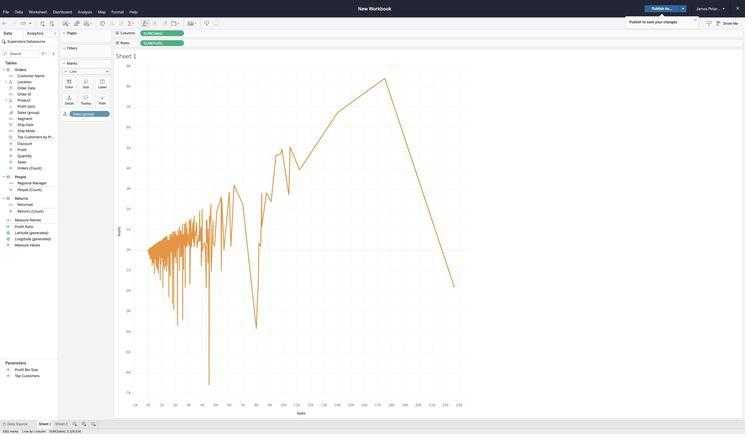 Task type: describe. For each thing, give the bounding box(es) containing it.
color
[[65, 85, 73, 89]]

(count) for people (count)
[[29, 188, 42, 192]]

line
[[70, 70, 77, 74]]

new
[[358, 6, 368, 12]]

regional
[[17, 181, 32, 185]]

save
[[647, 20, 655, 24]]

path
[[99, 102, 106, 105]]

profit ratio
[[15, 225, 33, 229]]

james
[[697, 7, 708, 11]]

to
[[643, 20, 646, 24]]

latitude (generated)
[[15, 231, 48, 235]]

replay animation image
[[20, 21, 26, 26]]

tooltip
[[81, 102, 91, 105]]

date for order date
[[28, 86, 35, 90]]

superstore datasource
[[7, 40, 45, 44]]

values
[[30, 243, 40, 247]]

measure for measure names
[[15, 218, 29, 222]]

2
[[66, 422, 68, 426]]

longitude (generated)
[[15, 237, 51, 241]]

pages
[[67, 31, 77, 35]]

close image
[[693, 17, 699, 22]]

to use edit in desktop, save the workbook outside of personal space image
[[214, 21, 219, 26]]

sum(profit)
[[144, 41, 163, 45]]

1 vertical spatial sheet 1
[[39, 422, 51, 426]]

marks. press enter to open the view data window.. use arrow keys to navigate data visualization elements. image
[[133, 63, 470, 401]]

latitude
[[15, 231, 28, 235]]

sort descending image
[[119, 21, 124, 26]]

product
[[17, 98, 31, 103]]

peterson
[[709, 7, 724, 11]]

1 horizontal spatial sheet
[[55, 422, 65, 426]]

replay animation image
[[29, 21, 32, 25]]

profit for profit (bin)
[[17, 105, 27, 109]]

workbook
[[369, 6, 392, 12]]

1 horizontal spatial size
[[83, 85, 89, 89]]

by for 1
[[30, 430, 33, 433]]

format workbook image
[[162, 21, 168, 26]]

datasource
[[26, 40, 45, 44]]

by for profit
[[43, 135, 47, 139]]

file
[[3, 10, 9, 14]]

order id
[[17, 92, 31, 96]]

profit for profit
[[17, 148, 27, 152]]

customers for top customers by profit
[[24, 135, 42, 139]]

returns for returns (count)
[[17, 209, 30, 214]]

pause auto updates image
[[49, 21, 55, 26]]

0 horizontal spatial sheet
[[39, 422, 49, 426]]

1 vertical spatial data
[[3, 31, 12, 36]]

order for order id
[[17, 92, 27, 96]]

format
[[112, 10, 124, 14]]

your
[[656, 20, 663, 24]]

longitude
[[15, 237, 31, 241]]

superstore
[[7, 40, 26, 44]]

1 horizontal spatial (group)
[[82, 112, 94, 116]]

order for order date
[[17, 86, 27, 90]]

as...
[[666, 7, 673, 11]]

totals image
[[128, 21, 135, 26]]

order date
[[17, 86, 35, 90]]

null detail image
[[63, 112, 68, 116]]

ship mode
[[17, 129, 35, 133]]

0 vertical spatial data
[[15, 10, 23, 14]]

download image
[[204, 21, 210, 26]]

ship date
[[17, 123, 34, 127]]

returned
[[17, 203, 33, 207]]

label
[[98, 85, 107, 89]]

quantity
[[17, 154, 32, 158]]

publish as...
[[652, 7, 673, 11]]

filters
[[67, 46, 77, 50]]

source
[[16, 422, 27, 426]]

me
[[734, 22, 739, 26]]

analytics
[[27, 31, 43, 36]]

data guide image
[[707, 20, 713, 26]]

sales right null detail icon
[[73, 112, 81, 116]]

publish for publish as...
[[652, 7, 665, 11]]

help
[[130, 10, 138, 14]]

data source
[[7, 422, 27, 426]]

collapse image
[[53, 32, 57, 35]]

returns for returns
[[15, 197, 28, 201]]

6161 marks
[[3, 430, 18, 433]]

column
[[36, 430, 46, 433]]

show
[[724, 22, 733, 26]]

top for top customers by profit
[[17, 135, 23, 139]]

measure values
[[15, 243, 40, 247]]

sort ascending image
[[109, 21, 115, 26]]

regional manager
[[17, 181, 47, 185]]

customer name
[[17, 74, 44, 78]]

people for people (count)
[[17, 188, 28, 192]]

ship for ship mode
[[17, 129, 25, 133]]

show mark labels image
[[152, 21, 158, 26]]

date for ship date
[[26, 123, 34, 127]]

rows
[[121, 41, 129, 45]]

names
[[30, 218, 41, 222]]

6161
[[3, 430, 9, 433]]

new worksheet image
[[62, 21, 70, 26]]

manager
[[33, 181, 47, 185]]

changes
[[664, 20, 678, 24]]

profit for profit bin size
[[15, 368, 24, 372]]

worksheet
[[29, 10, 47, 14]]

orders (count)
[[17, 166, 42, 170]]

new workbook
[[358, 6, 392, 12]]

1 left row
[[22, 430, 23, 433]]

sales down quantity
[[17, 160, 26, 164]]

2,326,534
[[67, 430, 81, 433]]

(count) for returns (count)
[[31, 209, 44, 214]]



Task type: locate. For each thing, give the bounding box(es) containing it.
new data source image
[[40, 21, 46, 26]]

row
[[24, 430, 29, 433]]

size right bin
[[31, 368, 38, 372]]

order up order id
[[17, 86, 27, 90]]

publish left to
[[630, 20, 642, 24]]

2 order from the top
[[17, 92, 27, 96]]

1 vertical spatial publish
[[630, 20, 642, 24]]

publish
[[652, 7, 665, 11], [630, 20, 642, 24]]

measure up profit ratio
[[15, 218, 29, 222]]

people
[[15, 175, 26, 179], [17, 188, 28, 192]]

people for people
[[15, 175, 26, 179]]

returns (count)
[[17, 209, 44, 214]]

1 vertical spatial orders
[[17, 166, 28, 170]]

customers down bin
[[22, 374, 40, 378]]

data down undo "image"
[[3, 31, 12, 36]]

clear sheet image
[[83, 21, 93, 26]]

sheet
[[116, 52, 132, 60], [39, 422, 49, 426], [55, 422, 65, 426]]

0 horizontal spatial sheet 1
[[39, 422, 51, 426]]

sales (group) down tooltip
[[73, 112, 94, 116]]

size down line popup button
[[83, 85, 89, 89]]

0 vertical spatial measure
[[15, 218, 29, 222]]

date up mode
[[26, 123, 34, 127]]

top customers
[[15, 374, 40, 378]]

profit bin size
[[15, 368, 38, 372]]

0 vertical spatial top
[[17, 135, 23, 139]]

1 vertical spatial customers
[[22, 374, 40, 378]]

profit for profit ratio
[[15, 225, 24, 229]]

sheet 1
[[116, 52, 137, 60], [39, 422, 51, 426]]

(generated) up longitude (generated)
[[29, 231, 48, 235]]

(bin)
[[27, 105, 35, 109]]

sum(sales)
[[144, 31, 163, 36]]

1 vertical spatial people
[[17, 188, 28, 192]]

measure names
[[15, 218, 41, 222]]

0 vertical spatial (count)
[[29, 166, 42, 170]]

(generated) for longitude (generated)
[[32, 237, 51, 241]]

publish inside button
[[652, 7, 665, 11]]

highlight image
[[142, 21, 149, 26]]

order
[[17, 86, 27, 90], [17, 92, 27, 96]]

sheet left 2
[[55, 422, 65, 426]]

0 horizontal spatial by
[[30, 430, 33, 433]]

(count) for orders (count)
[[29, 166, 42, 170]]

marks
[[67, 61, 77, 66]]

(count) up regional manager at the left top
[[29, 166, 42, 170]]

top down profit bin size
[[15, 374, 21, 378]]

(group)
[[27, 111, 40, 115], [82, 112, 94, 116]]

(generated) up values
[[32, 237, 51, 241]]

orders for orders
[[15, 68, 26, 72]]

id
[[28, 92, 31, 96]]

measure down 'longitude'
[[15, 243, 29, 247]]

(group) down (bin)
[[27, 111, 40, 115]]

sheet 1 down the rows
[[116, 52, 137, 60]]

1 down columns
[[133, 52, 137, 60]]

ship down ship date
[[17, 129, 25, 133]]

sum(sales):
[[49, 430, 66, 433]]

0 vertical spatial customers
[[24, 135, 42, 139]]

dashboard
[[53, 10, 72, 14]]

show me button
[[714, 19, 744, 28]]

ship down 'segment'
[[17, 123, 25, 127]]

marks
[[10, 430, 18, 433]]

0 vertical spatial by
[[43, 135, 47, 139]]

size
[[83, 85, 89, 89], [31, 368, 38, 372]]

publish left as...
[[652, 7, 665, 11]]

orders up customer
[[15, 68, 26, 72]]

people down regional
[[17, 188, 28, 192]]

1 horizontal spatial sales (group)
[[73, 112, 94, 116]]

0 vertical spatial date
[[28, 86, 35, 90]]

sales (group) down profit (bin)
[[17, 111, 40, 115]]

tables
[[5, 61, 17, 65]]

ship
[[17, 123, 25, 127], [17, 129, 25, 133]]

1 horizontal spatial publish
[[652, 7, 665, 11]]

sales
[[17, 111, 26, 115], [73, 112, 81, 116], [17, 160, 26, 164]]

mode
[[26, 129, 35, 133]]

0 horizontal spatial sales (group)
[[17, 111, 40, 115]]

returns down returned
[[17, 209, 30, 214]]

top for top customers
[[15, 374, 21, 378]]

1 vertical spatial returns
[[17, 209, 30, 214]]

returns up returned
[[15, 197, 28, 201]]

0 vertical spatial publish
[[652, 7, 665, 11]]

name
[[35, 74, 44, 78]]

people (count)
[[17, 188, 42, 192]]

ship for ship date
[[17, 123, 25, 127]]

customers down mode
[[24, 135, 42, 139]]

1 ship from the top
[[17, 123, 25, 127]]

2 vertical spatial data
[[7, 422, 15, 426]]

0 vertical spatial orders
[[15, 68, 26, 72]]

(generated) for latitude (generated)
[[29, 231, 48, 235]]

0 vertical spatial (generated)
[[29, 231, 48, 235]]

top
[[17, 135, 23, 139], [15, 374, 21, 378]]

2 vertical spatial (count)
[[31, 209, 44, 214]]

Search text field
[[2, 50, 40, 57]]

segment
[[17, 117, 32, 121]]

(count) up names
[[31, 209, 44, 214]]

sheet up column
[[39, 422, 49, 426]]

1 order from the top
[[17, 86, 27, 90]]

map
[[98, 10, 106, 14]]

top customers by profit
[[17, 135, 57, 139]]

1 vertical spatial (count)
[[29, 188, 42, 192]]

0 horizontal spatial publish
[[630, 20, 642, 24]]

2 measure from the top
[[15, 243, 29, 247]]

columns
[[121, 31, 135, 35]]

1 vertical spatial order
[[17, 92, 27, 96]]

data up replay animation image
[[15, 10, 23, 14]]

1 vertical spatial by
[[30, 430, 33, 433]]

order up product
[[17, 92, 27, 96]]

publish for publish to save your changes
[[630, 20, 642, 24]]

swap rows and columns image
[[100, 21, 106, 26]]

1 vertical spatial measure
[[15, 243, 29, 247]]

analysis
[[78, 10, 92, 14]]

date
[[28, 86, 35, 90], [26, 123, 34, 127]]

ratio
[[25, 225, 33, 229]]

sales up 'segment'
[[17, 111, 26, 115]]

1 up sum(sales):
[[50, 422, 51, 426]]

1 measure from the top
[[15, 218, 29, 222]]

line button
[[62, 68, 110, 75]]

0 vertical spatial size
[[83, 85, 89, 89]]

customer
[[17, 74, 34, 78]]

customers for top customers
[[22, 374, 40, 378]]

location
[[17, 80, 32, 84]]

date up id
[[28, 86, 35, 90]]

0 vertical spatial returns
[[15, 197, 28, 201]]

1 vertical spatial top
[[15, 374, 21, 378]]

0 vertical spatial order
[[17, 86, 27, 90]]

0 horizontal spatial (group)
[[27, 111, 40, 115]]

(generated)
[[29, 231, 48, 235], [32, 237, 51, 241]]

show me
[[724, 22, 739, 26]]

0 horizontal spatial size
[[31, 368, 38, 372]]

discount
[[17, 142, 32, 146]]

bin
[[25, 368, 30, 372]]

2 horizontal spatial sheet
[[116, 52, 132, 60]]

james peterson
[[697, 7, 724, 11]]

undo image
[[2, 21, 8, 26]]

measure
[[15, 218, 29, 222], [15, 243, 29, 247]]

duplicate image
[[74, 21, 80, 26]]

sheet down the rows
[[116, 52, 132, 60]]

top up discount
[[17, 135, 23, 139]]

fit image
[[171, 21, 180, 26]]

orders
[[15, 68, 26, 72], [17, 166, 28, 170]]

sum(sales): 2,326,534
[[49, 430, 81, 433]]

1 vertical spatial ship
[[17, 129, 25, 133]]

1 vertical spatial size
[[31, 368, 38, 372]]

customers
[[24, 135, 42, 139], [22, 374, 40, 378]]

1 row by 1 column
[[22, 430, 46, 433]]

parameters
[[5, 361, 26, 365]]

publish as... button
[[645, 5, 680, 12]]

0 vertical spatial ship
[[17, 123, 25, 127]]

people up regional
[[15, 175, 26, 179]]

orders for orders (count)
[[17, 166, 28, 170]]

sheet 1 up column
[[39, 422, 51, 426]]

1 horizontal spatial by
[[43, 135, 47, 139]]

measure for measure values
[[15, 243, 29, 247]]

profit (bin)
[[17, 105, 35, 109]]

0 vertical spatial people
[[15, 175, 26, 179]]

data
[[15, 10, 23, 14], [3, 31, 12, 36], [7, 422, 15, 426]]

1 vertical spatial date
[[26, 123, 34, 127]]

publish to save your changes
[[630, 20, 678, 24]]

0 vertical spatial sheet 1
[[116, 52, 137, 60]]

1 vertical spatial (generated)
[[32, 237, 51, 241]]

show/hide cards image
[[188, 21, 197, 26]]

sheet 2
[[55, 422, 68, 426]]

(group) down tooltip
[[82, 112, 94, 116]]

detail
[[65, 102, 74, 105]]

2 ship from the top
[[17, 129, 25, 133]]

redo image
[[11, 21, 17, 26]]

1 left column
[[34, 430, 35, 433]]

returns
[[15, 197, 28, 201], [17, 209, 30, 214]]

sales (group)
[[17, 111, 40, 115], [73, 112, 94, 116]]

orders down quantity
[[17, 166, 28, 170]]

data up 6161 marks
[[7, 422, 15, 426]]

1 horizontal spatial sheet 1
[[116, 52, 137, 60]]

(count) down regional manager at the left top
[[29, 188, 42, 192]]



Task type: vqa. For each thing, say whether or not it's contained in the screenshot.
'Samples' link
no



